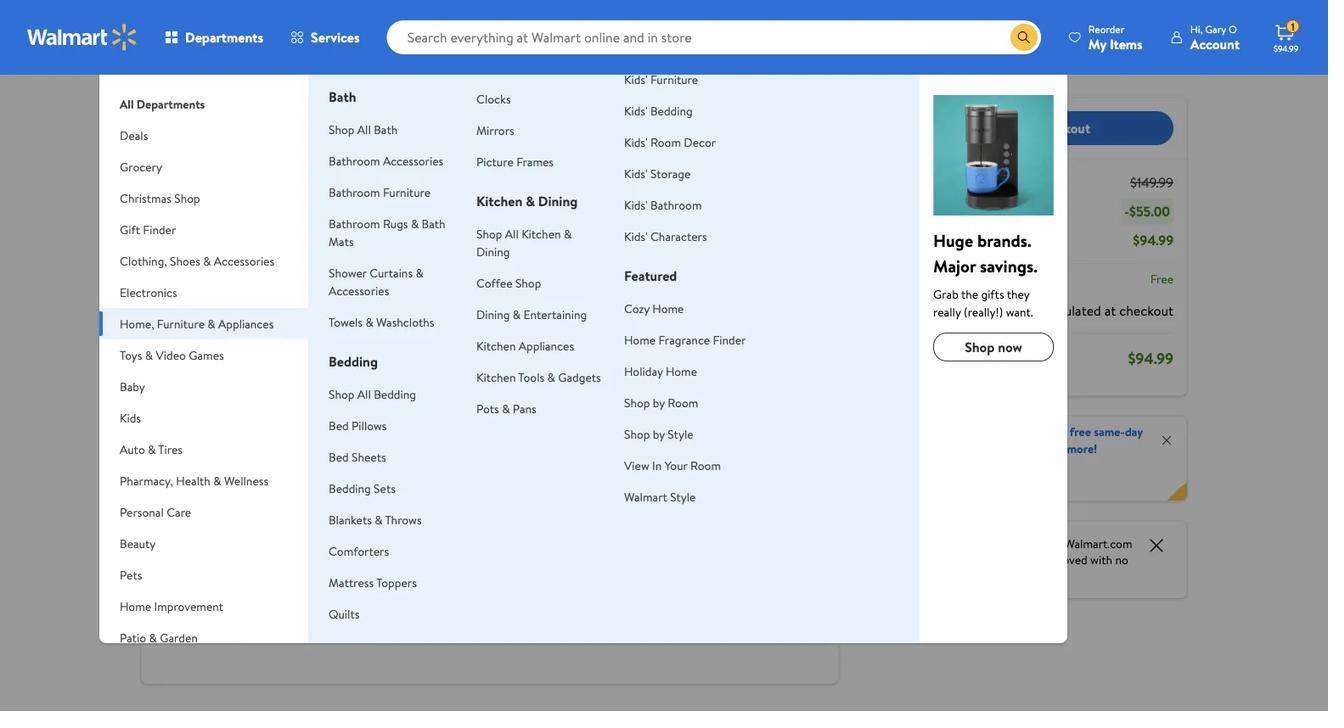 Task type: vqa. For each thing, say whether or not it's contained in the screenshot.
Based
no



Task type: describe. For each thing, give the bounding box(es) containing it.
now $19.88 group
[[303, 307, 404, 650]]

credit
[[951, 568, 982, 585]]

close walmart plus section image
[[1160, 433, 1173, 447]]

best inside group
[[441, 317, 461, 331]]

risk.
[[984, 568, 1005, 585]]

pickup for 2-
[[175, 602, 204, 617]]

want.
[[1006, 304, 1033, 320]]

accessories for clothing, shoes & accessories
[[214, 253, 274, 269]]

now $99.00 group
[[172, 307, 272, 650]]

cozy
[[624, 300, 650, 317]]

& right towels
[[365, 314, 373, 330]]

$129.00
[[172, 493, 210, 509]]

$99.00 inside now $86.88 $99.00
[[697, 493, 732, 509]]

hi, gary o account
[[1190, 22, 1240, 53]]

0 horizontal spatial $55.00
[[787, 7, 818, 22]]

improvement
[[154, 598, 223, 615]]

picture
[[476, 153, 514, 170]]

2- for year
[[298, 151, 308, 167]]

shower curtains & accessories link
[[329, 264, 424, 299]]

holiday
[[624, 363, 663, 380]]

dining & entertaining
[[476, 306, 587, 323]]

now for $99.00
[[172, 472, 202, 493]]

time.)
[[438, 101, 463, 116]]

seller for now $19.88
[[332, 317, 355, 331]]

save for later button
[[617, 193, 692, 220]]

bed for bed pillows
[[329, 417, 349, 434]]

home fragrance finder link
[[624, 332, 746, 348]]

accessories for shower curtains & accessories
[[329, 282, 389, 299]]

1 vertical spatial departments
[[137, 96, 205, 112]]

delivery,
[[937, 440, 981, 457]]

gift for gift ideas for less
[[161, 276, 188, 297]]

shop inside dropdown button
[[174, 190, 200, 206]]

kitchen for appliances
[[476, 338, 516, 354]]

see
[[951, 552, 970, 568]]

savings
[[879, 202, 924, 221]]

52
[[357, 575, 368, 589]]

with inside the now $99.00 $129.00 apple airpods with charging case (2nd generation)
[[172, 531, 197, 549]]

add for add walmart protection plan by allstate
[[272, 60, 293, 77]]

cappuccino
[[565, 591, 635, 609]]

holiday home
[[624, 363, 697, 380]]

- for $11.00
[[357, 124, 362, 140]]

shipping for 3+ day shipping
[[338, 626, 374, 641]]

- for $8.00
[[357, 151, 361, 167]]

save for later
[[621, 198, 689, 215]]

a inside the become a member to get free same-day delivery, gas discounts & more!
[[981, 424, 987, 440]]

bath inside bathroom rugs & bath mats
[[422, 215, 445, 232]]

2-day shipping
[[175, 626, 238, 641]]

get
[[1049, 424, 1067, 440]]

Search search field
[[387, 20, 1041, 54]]

day left returns
[[317, 13, 335, 29]]

home,
[[120, 315, 154, 332]]

search icon image
[[1017, 31, 1031, 44]]

departments inside popup button
[[185, 28, 263, 47]]

shop for shop by room
[[624, 394, 650, 411]]

checkout for calculated at checkout
[[1119, 301, 1173, 320]]

finder inside dropdown button
[[143, 221, 176, 238]]

one
[[299, 101, 315, 116]]

1 vertical spatial walmart
[[624, 489, 667, 505]]

less
[[253, 276, 277, 297]]

& up games
[[207, 315, 215, 332]]

1 vertical spatial room
[[668, 394, 698, 411]]

pickup for 3+
[[306, 602, 336, 617]]

plan for $11.00
[[333, 124, 354, 140]]

charcoal
[[565, 628, 618, 647]]

care
[[167, 504, 191, 521]]

pans
[[513, 400, 536, 417]]

delivery for 2-day shipping
[[214, 602, 251, 617]]

decorative
[[476, 59, 533, 76]]

home down fragrance
[[666, 363, 697, 380]]

try
[[901, 464, 917, 481]]

walmart+
[[919, 464, 970, 481]]

seller inside group
[[463, 317, 487, 331]]

storage
[[650, 165, 691, 182]]

bed pillows link
[[329, 417, 387, 434]]

kids' for kids' room decor
[[624, 134, 648, 150]]

bathroom for bathroom accessories
[[329, 152, 380, 169]]

sony wh-ch720n-noise canceling wireless bluetooth headphones- black, with add-on services, 1 in cart image
[[161, 0, 243, 48]]

continue to checkout button
[[879, 111, 1173, 145]]

shop for shop by style
[[624, 426, 650, 442]]

by for shop by style
[[653, 426, 665, 442]]

you save $55.00
[[749, 7, 818, 22]]

shop all bedding
[[329, 386, 416, 402]]

kitchen for &
[[476, 192, 522, 211]]

view details button
[[272, 80, 333, 97]]

clocks
[[476, 90, 511, 107]]

bedding sets
[[329, 480, 396, 497]]

grocery button
[[99, 151, 308, 183]]

continue
[[962, 119, 1017, 137]]

shop for shop all bedding
[[329, 386, 354, 402]]

& right health
[[213, 473, 221, 489]]

0 vertical spatial room
[[650, 134, 681, 150]]

pots
[[476, 400, 499, 417]]

sheets
[[352, 449, 386, 465]]

kitchen inside shop all kitchen & dining
[[522, 225, 561, 242]]

shop all bath
[[329, 121, 398, 138]]

best seller for now $86.88
[[704, 317, 749, 331]]

serve
[[604, 516, 637, 535]]

personal care button
[[99, 497, 308, 528]]

(1
[[933, 173, 942, 192]]

furniture for kids'
[[650, 71, 698, 87]]

bedding up shop all bedding 'link'
[[329, 352, 378, 371]]

shop now link
[[933, 333, 1054, 362]]

best for now $19.88
[[310, 317, 329, 331]]

0 horizontal spatial for
[[229, 276, 249, 297]]

35mm
[[303, 531, 340, 549]]

kitchen for tools
[[476, 369, 516, 385]]

add for add
[[333, 424, 354, 441]]

by for shop by room
[[653, 394, 665, 411]]

& up camera
[[375, 512, 383, 528]]

bathroom furniture
[[329, 184, 431, 200]]

& right patio
[[149, 630, 157, 646]]

more!
[[1067, 440, 1097, 457]]

dark
[[608, 609, 636, 628]]

shop all kitchen & dining
[[476, 225, 572, 260]]

0 horizontal spatial walmart
[[296, 60, 339, 77]]

2 vertical spatial -
[[1124, 202, 1129, 221]]

0 horizontal spatial bath
[[329, 87, 356, 106]]

best seller group
[[434, 307, 535, 636]]

1 vertical spatial $55.00
[[1129, 202, 1170, 221]]

item)
[[945, 173, 976, 192]]

calculated at checkout
[[1039, 301, 1173, 320]]

2- for day
[[175, 626, 184, 641]]

kids button
[[99, 402, 308, 434]]

towels
[[329, 314, 363, 330]]

kids
[[120, 410, 141, 426]]

option
[[318, 101, 346, 116]]

0 vertical spatial $94.99
[[1274, 42, 1298, 54]]

for inside banner
[[996, 464, 1012, 481]]

year for 2-
[[308, 151, 330, 167]]

gary
[[1205, 22, 1226, 36]]

shop now
[[965, 338, 1022, 357]]

featured
[[624, 267, 677, 285]]

day inside now $99.00 group
[[184, 626, 199, 641]]

1 horizontal spatial k-
[[641, 516, 654, 535]]

kids' bathroom link
[[624, 197, 702, 213]]

& inside "shower curtains & accessories"
[[416, 264, 424, 281]]

a inside the view details (only one option can be selected at a time.)
[[431, 101, 435, 116]]

decor
[[684, 134, 716, 150]]

estimated
[[879, 349, 939, 368]]

walmart plus image
[[879, 433, 930, 451]]

bathroom for bathroom rugs & bath mats
[[329, 215, 380, 232]]

with for now
[[303, 549, 328, 568]]

christmas shop button
[[99, 183, 308, 214]]

& inside shop all kitchen & dining
[[564, 225, 572, 242]]

2 vertical spatial room
[[690, 457, 721, 474]]

day inside the become a member to get free same-day delivery, gas discounts & more!
[[1125, 424, 1143, 440]]

free for free 30-day returns
[[273, 13, 297, 29]]

0 vertical spatial style
[[668, 426, 693, 442]]

all departments
[[120, 96, 205, 112]]

subtotal (1 item)
[[879, 173, 976, 192]]

airpods
[[209, 512, 255, 531]]

keurig k-cafe single serve k- cup coffee maker, latte maker and cappuccino maker, dark charcoal group
[[565, 307, 666, 647]]

all for bedding
[[357, 386, 371, 402]]

shipping
[[879, 271, 923, 287]]

add walmart protection plan by allstate
[[272, 60, 480, 77]]

bedding up kids' room decor
[[650, 102, 693, 119]]

home down cozy
[[624, 332, 656, 348]]

kitchen & dining
[[476, 192, 578, 211]]

patio & garden button
[[99, 622, 308, 654]]

home, furniture & appliances image
[[933, 95, 1054, 216]]

approved
[[1040, 552, 1088, 568]]

0 horizontal spatial k-
[[607, 497, 620, 516]]

view details (only one option can be selected at a time.)
[[272, 80, 463, 116]]

0 vertical spatial accessories
[[383, 152, 443, 169]]

best seller for now $99.00
[[178, 317, 224, 331]]

best seller inside group
[[441, 317, 487, 331]]

& right shoes
[[203, 253, 211, 269]]

$99.00 inside the now $99.00 $129.00 apple airpods with charging case (2nd generation)
[[206, 472, 251, 493]]

now $86.88 $99.00
[[697, 472, 777, 509]]

$19.88
[[337, 472, 378, 493]]

pharmacy, health & wellness
[[120, 473, 268, 489]]

flash
[[331, 549, 361, 568]]

to inside the become a member to get free same-day delivery, gas discounts & more!
[[1035, 424, 1047, 440]]

& left remove
[[526, 192, 535, 211]]

& down coffee shop 'link'
[[513, 306, 521, 323]]

0 vertical spatial dining
[[538, 192, 578, 211]]

kids' furniture
[[624, 71, 698, 87]]

kids' for kids' characters
[[624, 228, 648, 245]]

appliances inside dropdown button
[[218, 315, 274, 332]]

mirrors
[[476, 122, 514, 138]]

huge
[[933, 228, 973, 252]]

best seller for now $19.88
[[310, 317, 355, 331]]



Task type: locate. For each thing, give the bounding box(es) containing it.
now inside the now $99.00 $129.00 apple airpods with charging case (2nd generation)
[[172, 472, 202, 493]]

toys & video games button
[[99, 340, 308, 371]]

3 best from the left
[[441, 317, 461, 331]]

walmart
[[296, 60, 339, 77], [624, 489, 667, 505]]

day
[[317, 13, 335, 29], [1125, 424, 1143, 440], [184, 626, 199, 641], [320, 626, 335, 641]]

selected
[[380, 101, 417, 116]]

free
[[273, 13, 297, 29], [1150, 271, 1173, 287]]

view for view in your room
[[624, 457, 649, 474]]

kitchen down the kitchen & dining
[[522, 225, 561, 242]]

1 kids' from the top
[[624, 71, 648, 87]]

seller inside the 'now $19.88' group
[[332, 317, 355, 331]]

checkout inside button
[[1036, 119, 1090, 137]]

at right calculated
[[1104, 301, 1116, 320]]

0 horizontal spatial 2-
[[175, 626, 184, 641]]

shop left now
[[965, 338, 995, 357]]

bedding up "blankets"
[[329, 480, 371, 497]]

a left the time.)
[[431, 101, 435, 116]]

4 kids' from the top
[[624, 165, 648, 182]]

0 horizontal spatial $99.00
[[206, 472, 251, 493]]

shipping inside now $99.00 group
[[202, 626, 238, 641]]

& down remove button
[[564, 225, 572, 242]]

best seller down electronics dropdown button
[[178, 317, 224, 331]]

shop down the "grocery" dropdown button
[[174, 190, 200, 206]]

pickup up 2-day shipping at left
[[175, 602, 204, 617]]

0 horizontal spatial finder
[[143, 221, 176, 238]]

0 horizontal spatial at
[[420, 101, 428, 116]]

k- right keurig
[[607, 497, 620, 516]]

dining inside shop all kitchen & dining
[[476, 243, 510, 260]]

4 seller from the left
[[726, 317, 749, 331]]

pickup
[[175, 602, 204, 617], [306, 602, 336, 617]]

auto & tires
[[120, 441, 183, 458]]

1 vertical spatial view
[[624, 457, 649, 474]]

0 horizontal spatial a
[[431, 101, 435, 116]]

0 horizontal spatial coffee
[[476, 275, 512, 291]]

0 vertical spatial year
[[308, 124, 330, 140]]

pickup inside the 'now $19.88' group
[[306, 602, 336, 617]]

1 vertical spatial $94.99
[[1133, 231, 1173, 250]]

delivery for 3+ day shipping
[[346, 602, 383, 617]]

the
[[961, 286, 978, 302]]

$86.88
[[731, 472, 777, 493]]

kids' for kids' bathroom
[[624, 197, 648, 213]]

2 vertical spatial furniture
[[157, 315, 205, 332]]

clothing,
[[120, 253, 167, 269]]

delivery down 52
[[346, 602, 383, 617]]

delivery inside now $99.00 group
[[214, 602, 251, 617]]

appliances up kitchen tools & gadgets link at the left
[[519, 338, 574, 354]]

free for free
[[1150, 271, 1173, 287]]

best seller
[[178, 317, 224, 331], [310, 317, 355, 331], [441, 317, 487, 331], [704, 317, 749, 331]]

& left tires
[[148, 441, 156, 458]]

all departments link
[[99, 75, 308, 120]]

gift down shoes
[[161, 276, 188, 297]]

free left 30-
[[273, 13, 297, 29]]

0 horizontal spatial view
[[272, 80, 297, 97]]

2 vertical spatial bath
[[422, 215, 445, 232]]

1 vertical spatial a
[[981, 424, 987, 440]]

best inside now $99.00 group
[[178, 317, 198, 331]]

0 vertical spatial gift
[[120, 221, 140, 238]]

day left close walmart plus section icon
[[1125, 424, 1143, 440]]

kitchen down picture
[[476, 192, 522, 211]]

1 horizontal spatial with
[[303, 549, 328, 568]]

0 horizontal spatial gift
[[120, 221, 140, 238]]

2 delivery from the left
[[346, 602, 383, 617]]

subtotal
[[879, 173, 929, 192]]

with inside now $19.88 $24.98 onn. reusable 35mm camera with flash
[[303, 549, 328, 568]]

2 horizontal spatial for
[[996, 464, 1012, 481]]

and
[[605, 572, 626, 591]]

furniture inside dropdown button
[[157, 315, 205, 332]]

bathroom inside bathroom rugs & bath mats
[[329, 215, 380, 232]]

home right cozy
[[652, 300, 684, 317]]

2 horizontal spatial bath
[[422, 215, 445, 232]]

& right the toys at left
[[145, 347, 153, 363]]

dismiss capital one banner image
[[1146, 535, 1167, 556]]

$94.99 down 'calculated at checkout'
[[1128, 348, 1173, 369]]

allstate
[[440, 60, 480, 77]]

1 vertical spatial accessories
[[214, 253, 274, 269]]

shop up bed pillows
[[329, 386, 354, 402]]

checkout right calculated
[[1119, 301, 1173, 320]]

to right continue
[[1020, 119, 1033, 137]]

1 vertical spatial finder
[[713, 332, 746, 348]]

video
[[156, 347, 186, 363]]

$94.99 down -$55.00
[[1133, 231, 1173, 250]]

reorder my items
[[1088, 22, 1143, 53]]

0 vertical spatial a
[[431, 101, 435, 116]]

free down gas
[[972, 464, 994, 481]]

gift up clothing,
[[120, 221, 140, 238]]

with for on
[[1090, 552, 1112, 568]]

furniture up rugs
[[383, 184, 431, 200]]

0 vertical spatial at
[[420, 101, 428, 116]]

member
[[990, 424, 1033, 440]]

departments button
[[151, 17, 277, 58]]

0 vertical spatial walmart
[[296, 60, 339, 77]]

all up deals
[[120, 96, 134, 112]]

0 horizontal spatial furniture
[[157, 315, 205, 332]]

by up in
[[653, 426, 665, 442]]

2 now from the left
[[303, 472, 333, 493]]

for inside save for later button
[[647, 198, 662, 215]]

for right save
[[647, 198, 662, 215]]

3 now from the left
[[697, 472, 727, 493]]

1 year from the top
[[308, 124, 330, 140]]

kids' for kids' furniture
[[624, 71, 648, 87]]

1 vertical spatial free
[[1150, 271, 1173, 287]]

now inside now $86.88 $99.00
[[697, 472, 727, 493]]

0 horizontal spatial appliances
[[218, 315, 274, 332]]

1 best from the left
[[178, 317, 198, 331]]

1 now from the left
[[172, 472, 202, 493]]

bed left pillows
[[329, 417, 349, 434]]

no
[[1115, 552, 1128, 568]]

room down holiday home link
[[668, 394, 698, 411]]

& inside bathroom rugs & bath mats
[[411, 215, 419, 232]]

bathroom for bathroom furniture
[[329, 184, 380, 200]]

1 horizontal spatial at
[[1104, 301, 1116, 320]]

1 vertical spatial year
[[308, 151, 330, 167]]

best inside now $86.88 group
[[704, 317, 723, 331]]

0 horizontal spatial shipping
[[202, 626, 238, 641]]

by up shop by style link
[[653, 394, 665, 411]]

bath right rugs
[[422, 215, 445, 232]]

furniture for home,
[[157, 315, 205, 332]]

view inside the view details (only one option can be selected at a time.)
[[272, 80, 297, 97]]

brands.
[[977, 228, 1031, 252]]

0 vertical spatial appliances
[[218, 315, 274, 332]]

year down 3-
[[308, 151, 330, 167]]

2 vertical spatial accessories
[[329, 282, 389, 299]]

shop down holiday
[[624, 394, 650, 411]]

accessories inside "shower curtains & accessories"
[[329, 282, 389, 299]]

3 kids' from the top
[[624, 134, 648, 150]]

shop for shop all bath
[[329, 121, 354, 138]]

1 horizontal spatial bath
[[374, 121, 398, 138]]

1 horizontal spatial view
[[624, 457, 649, 474]]

home improvement button
[[99, 591, 308, 622]]

grab
[[933, 286, 958, 302]]

fragrance
[[658, 332, 710, 348]]

3+
[[306, 626, 318, 641]]

now $86.88 group
[[697, 307, 798, 632]]

pre-
[[1018, 552, 1040, 568]]

add to cart image
[[312, 422, 333, 443]]

departments up 'all departments' link
[[185, 28, 263, 47]]

really
[[933, 304, 961, 320]]

home up patio
[[120, 598, 151, 615]]

electronics button
[[99, 277, 308, 308]]

pots & pans link
[[476, 400, 536, 417]]

now
[[172, 472, 202, 493], [303, 472, 333, 493], [697, 472, 727, 493]]

3-year plan - $11.00
[[298, 124, 394, 140]]

day right 3+
[[320, 626, 335, 641]]

k- right the serve
[[641, 516, 654, 535]]

plan for $8.00
[[333, 151, 354, 167]]

day down improvement
[[184, 626, 199, 641]]

tools
[[518, 369, 544, 385]]

Walmart Site-Wide search field
[[387, 20, 1041, 54]]

gift inside dropdown button
[[120, 221, 140, 238]]

1 horizontal spatial for
[[647, 198, 662, 215]]

1 vertical spatial appliances
[[519, 338, 574, 354]]

mattress toppers
[[329, 574, 417, 591]]

best up home fragrance finder link
[[704, 317, 723, 331]]

seller down coffee shop
[[463, 317, 487, 331]]

0 vertical spatial finder
[[143, 221, 176, 238]]

shop for shop now
[[965, 338, 995, 357]]

1 best seller from the left
[[178, 317, 224, 331]]

walmart down in
[[624, 489, 667, 505]]

1 delivery from the left
[[214, 602, 251, 617]]

best seller up home fragrance finder link
[[704, 317, 749, 331]]

personal care
[[120, 504, 191, 521]]

& left the more!
[[1056, 440, 1064, 457]]

to inside button
[[1020, 119, 1033, 137]]

all inside shop all kitchen & dining
[[505, 225, 519, 242]]

toys
[[120, 347, 142, 363]]

pickup up 3+
[[306, 602, 336, 617]]

2 maker, from the top
[[565, 609, 605, 628]]

$55.00 right "save"
[[787, 7, 818, 22]]

checkout for continue to checkout
[[1036, 119, 1090, 137]]

kitchen up pots
[[476, 369, 516, 385]]

2 vertical spatial dining
[[476, 306, 510, 323]]

$94.99 down 1
[[1274, 42, 1298, 54]]

best for now $99.00
[[178, 317, 198, 331]]

0 vertical spatial view
[[272, 80, 297, 97]]

1 vertical spatial free
[[972, 464, 994, 481]]

keurig
[[565, 497, 603, 516]]

capital one credit card image
[[886, 541, 941, 579]]

accessories
[[383, 152, 443, 169], [214, 253, 274, 269], [329, 282, 389, 299]]

1 horizontal spatial pickup
[[306, 602, 336, 617]]

all down can
[[357, 121, 371, 138]]

coffee
[[476, 275, 512, 291], [593, 535, 634, 553]]

ideas
[[192, 276, 226, 297]]

2- down home improvement
[[175, 626, 184, 641]]

clocks link
[[476, 90, 511, 107]]

1 horizontal spatial to
[[1035, 424, 1047, 440]]

with down care
[[172, 531, 197, 549]]

pickup inside now $99.00 group
[[175, 602, 204, 617]]

best seller right washcloths at the left of page
[[441, 317, 487, 331]]

free up 'calculated at checkout'
[[1150, 271, 1173, 287]]

&
[[526, 192, 535, 211], [411, 215, 419, 232], [564, 225, 572, 242], [203, 253, 211, 269], [416, 264, 424, 281], [513, 306, 521, 323], [365, 314, 373, 330], [207, 315, 215, 332], [145, 347, 153, 363], [547, 369, 555, 385], [502, 400, 510, 417], [1056, 440, 1064, 457], [148, 441, 156, 458], [213, 473, 221, 489], [375, 512, 383, 528], [149, 630, 157, 646]]

kids' storage
[[624, 165, 691, 182]]

0 vertical spatial -
[[357, 124, 362, 140]]

seller inside now $86.88 group
[[726, 317, 749, 331]]

0 vertical spatial by
[[425, 60, 437, 77]]

2 pickup from the left
[[306, 602, 336, 617]]

kitchen down dining & entertaining link
[[476, 338, 516, 354]]

kids' for kids' storage
[[624, 165, 648, 182]]

with left no
[[1090, 552, 1112, 568]]

seller up games
[[200, 317, 224, 331]]

banner
[[866, 416, 1187, 501]]

view in your room link
[[624, 457, 721, 474]]

shipping down quilts
[[338, 626, 374, 641]]

1 seller from the left
[[200, 317, 224, 331]]

0 vertical spatial free
[[273, 13, 297, 29]]

$55.00 down "$149.99"
[[1129, 202, 1170, 221]]

toys & video games
[[120, 347, 224, 363]]

departments up deals dropdown button at the top left of page
[[137, 96, 205, 112]]

characters
[[650, 228, 707, 245]]

3 seller from the left
[[463, 317, 487, 331]]

1 vertical spatial at
[[1104, 301, 1116, 320]]

5 kids' from the top
[[624, 197, 648, 213]]

bathroom accessories link
[[329, 152, 443, 169]]

0 vertical spatial maker,
[[565, 553, 605, 572]]

shop all kitchen & dining link
[[476, 225, 572, 260]]

shipping inside the 'now $19.88' group
[[338, 626, 374, 641]]

my
[[1088, 34, 1106, 53]]

best inside the 'now $19.88' group
[[310, 317, 329, 331]]

now for $86.88
[[697, 472, 727, 493]]

1 horizontal spatial 2-
[[298, 151, 308, 167]]

shop all bedding link
[[329, 386, 416, 402]]

add inside button
[[333, 424, 354, 441]]

& inside dropdown button
[[145, 347, 153, 363]]

1 maker, from the top
[[565, 553, 605, 572]]

1 vertical spatial plan
[[333, 151, 354, 167]]

1 vertical spatial gift
[[161, 276, 188, 297]]

banner containing become a member to get free same-day delivery, gas discounts & more!
[[866, 416, 1187, 501]]

seller up home fragrance finder
[[726, 317, 749, 331]]

add button
[[306, 419, 368, 446]]

with inside on walmart.com see if you're pre-approved with no credit risk.
[[1090, 552, 1112, 568]]

all for bath
[[357, 121, 371, 138]]

best for now $86.88
[[704, 317, 723, 331]]

coffee right cup
[[593, 535, 634, 553]]

dining up coffee shop 'link'
[[476, 243, 510, 260]]

kids' for kids' bedding
[[624, 102, 648, 119]]

0 horizontal spatial with
[[172, 531, 197, 549]]

2 vertical spatial $94.99
[[1128, 348, 1173, 369]]

returns
[[338, 13, 375, 29]]

you're
[[983, 552, 1015, 568]]

kids' characters
[[624, 228, 707, 245]]

in
[[652, 457, 662, 474]]

gift for gift finder
[[120, 221, 140, 238]]

total
[[942, 349, 970, 368]]

shop down option on the top of page
[[329, 121, 354, 138]]

room up storage
[[650, 134, 681, 150]]

kids' furniture link
[[624, 71, 698, 87]]

2- inside now $99.00 group
[[175, 626, 184, 641]]

towels & washcloths
[[329, 314, 434, 330]]

1 horizontal spatial a
[[981, 424, 987, 440]]

1 vertical spatial furniture
[[383, 184, 431, 200]]

plan down 3-year plan - $11.00
[[333, 151, 354, 167]]

bathroom accessories
[[329, 152, 443, 169]]

2 best seller from the left
[[310, 317, 355, 331]]

now inside now $19.88 $24.98 onn. reusable 35mm camera with flash
[[303, 472, 333, 493]]

appliances down 'less'
[[218, 315, 274, 332]]

shop for shop all kitchen & dining
[[476, 225, 502, 242]]

at right "selected"
[[420, 101, 428, 116]]

best right washcloths at the left of page
[[441, 317, 461, 331]]

1 vertical spatial add
[[333, 424, 354, 441]]

& right tools on the left bottom of page
[[547, 369, 555, 385]]

1 vertical spatial maker,
[[565, 609, 605, 628]]

1 vertical spatial -
[[357, 151, 361, 167]]

shop all bath link
[[329, 121, 398, 138]]

remove button
[[539, 193, 593, 220]]

1 vertical spatial style
[[670, 489, 696, 505]]

electronics
[[120, 284, 177, 301]]

0 vertical spatial for
[[647, 198, 662, 215]]

plan down option on the top of page
[[333, 124, 354, 140]]

coffee inside keurig k-cafe single serve k- cup coffee maker, latte maker and cappuccino maker, dark charcoal
[[593, 535, 634, 553]]

furniture up toys & video games
[[157, 315, 205, 332]]

bath left be
[[329, 87, 356, 106]]

accessories inside clothing, shoes & accessories dropdown button
[[214, 253, 274, 269]]

1 vertical spatial bath
[[374, 121, 398, 138]]

now up onn.
[[303, 472, 333, 493]]

quilts
[[329, 606, 360, 622]]

1 shipping from the left
[[202, 626, 238, 641]]

1 horizontal spatial finder
[[713, 332, 746, 348]]

1 horizontal spatial free
[[1150, 271, 1173, 287]]

best seller inside the 'now $19.88' group
[[310, 317, 355, 331]]

1 horizontal spatial delivery
[[346, 602, 383, 617]]

for left 'less'
[[229, 276, 249, 297]]

0 vertical spatial checkout
[[1036, 119, 1090, 137]]

free inside the become a member to get free same-day delivery, gas discounts & more!
[[1070, 424, 1091, 440]]

0 vertical spatial 2-
[[298, 151, 308, 167]]

2 plan from the top
[[333, 151, 354, 167]]

at
[[420, 101, 428, 116], [1104, 301, 1116, 320]]

best seller inside now $99.00 group
[[178, 317, 224, 331]]

1 plan from the top
[[333, 124, 354, 140]]

1 bed from the top
[[329, 417, 349, 434]]

1 vertical spatial for
[[229, 276, 249, 297]]

1 horizontal spatial add
[[333, 424, 354, 441]]

$149.99
[[1130, 173, 1173, 192]]

1 horizontal spatial shipping
[[338, 626, 374, 641]]

(only
[[272, 101, 296, 116]]

1 vertical spatial dining
[[476, 243, 510, 260]]

2 seller from the left
[[332, 317, 355, 331]]

0 vertical spatial coffee
[[476, 275, 512, 291]]

2 bed from the top
[[329, 449, 349, 465]]

& inside the become a member to get free same-day delivery, gas discounts & more!
[[1056, 440, 1064, 457]]

garden
[[160, 630, 198, 646]]

now up care
[[172, 472, 202, 493]]

they
[[1007, 286, 1030, 302]]

4 best from the left
[[704, 317, 723, 331]]

finder down christmas shop
[[143, 221, 176, 238]]

checkout right continue
[[1036, 119, 1090, 137]]

shipping for 2-day shipping
[[202, 626, 238, 641]]

accessories down shower
[[329, 282, 389, 299]]

view
[[272, 80, 297, 97], [624, 457, 649, 474]]

items
[[1110, 34, 1143, 53]]

1 vertical spatial checkout
[[1119, 301, 1173, 320]]

maker, left dark
[[565, 609, 605, 628]]

0 vertical spatial free
[[1070, 424, 1091, 440]]

best seller down shower
[[310, 317, 355, 331]]

view for view details (only one option can be selected at a time.)
[[272, 80, 297, 97]]

1 vertical spatial coffee
[[593, 535, 634, 553]]

0 vertical spatial to
[[1020, 119, 1033, 137]]

year for 3-
[[308, 124, 330, 140]]

now for $19.88
[[303, 472, 333, 493]]

2 best from the left
[[310, 317, 329, 331]]

1 vertical spatial 2-
[[175, 626, 184, 641]]

delivery inside the 'now $19.88' group
[[346, 602, 383, 617]]

kids' bedding
[[624, 102, 693, 119]]

2 kids' from the top
[[624, 102, 648, 119]]

0 vertical spatial add
[[272, 60, 293, 77]]

2 year from the top
[[308, 151, 330, 167]]

bedding up pillows
[[374, 386, 416, 402]]

rugs
[[383, 215, 408, 232]]

1 horizontal spatial $55.00
[[1129, 202, 1170, 221]]

walmart image
[[27, 24, 138, 51]]

entertaining
[[523, 306, 587, 323]]

all down the kitchen & dining
[[505, 225, 519, 242]]

plan
[[400, 60, 422, 77]]

all for kitchen & dining
[[505, 225, 519, 242]]

walmart style
[[624, 489, 696, 505]]

huge brands. major savings. grab the gifts they really (really!) want.
[[933, 228, 1038, 320]]

view left in
[[624, 457, 649, 474]]

best down shower
[[310, 317, 329, 331]]

1 pickup from the left
[[175, 602, 204, 617]]

home inside dropdown button
[[120, 598, 151, 615]]

seller for now $86.88
[[726, 317, 749, 331]]

best seller inside now $86.88 group
[[704, 317, 749, 331]]

at inside the view details (only one option can be selected at a time.)
[[420, 101, 428, 116]]

2 horizontal spatial with
[[1090, 552, 1112, 568]]

camera
[[343, 531, 389, 549]]

furniture up kids' bedding link
[[650, 71, 698, 87]]

2-year plan - $8.00
[[298, 151, 393, 167]]

& right pots
[[502, 400, 510, 417]]

beauty
[[120, 535, 156, 552]]

3 best seller from the left
[[441, 317, 487, 331]]

1 horizontal spatial free
[[1070, 424, 1091, 440]]

2 shipping from the left
[[338, 626, 374, 641]]

seller inside now $99.00 group
[[200, 317, 224, 331]]

year down the one
[[308, 124, 330, 140]]

on walmart.com see if you're pre-approved with no credit risk.
[[951, 535, 1132, 585]]

be
[[367, 101, 377, 116]]

curtains
[[370, 264, 413, 281]]

bath down "selected"
[[374, 121, 398, 138]]

4 best seller from the left
[[704, 317, 749, 331]]

bed for bed sheets
[[329, 449, 349, 465]]

0 vertical spatial plan
[[333, 124, 354, 140]]

& right rugs
[[411, 215, 419, 232]]

now right your
[[697, 472, 727, 493]]

0 horizontal spatial add
[[272, 60, 293, 77]]

shop inside shop all kitchen & dining
[[476, 225, 502, 242]]

best down electronics dropdown button
[[178, 317, 198, 331]]

2 horizontal spatial now
[[697, 472, 727, 493]]

1 horizontal spatial now
[[303, 472, 333, 493]]

walmart.com
[[1064, 535, 1132, 552]]

seller for now $99.00
[[200, 317, 224, 331]]

6 kids' from the top
[[624, 228, 648, 245]]

0 vertical spatial furniture
[[650, 71, 698, 87]]

kids'
[[624, 71, 648, 87], [624, 102, 648, 119], [624, 134, 648, 150], [624, 165, 648, 182], [624, 197, 648, 213], [624, 228, 648, 245]]

1 horizontal spatial appliances
[[519, 338, 574, 354]]

home fragrance finder
[[624, 332, 746, 348]]

2-
[[298, 151, 308, 167], [175, 626, 184, 641]]

furniture for bathroom
[[383, 184, 431, 200]]

0 vertical spatial $55.00
[[787, 7, 818, 22]]

dining
[[538, 192, 578, 211], [476, 243, 510, 260], [476, 306, 510, 323]]

shop up dining & entertaining link
[[515, 275, 541, 291]]

2 horizontal spatial furniture
[[650, 71, 698, 87]]

0 horizontal spatial now
[[172, 472, 202, 493]]

generation)
[[172, 568, 242, 587]]

0 horizontal spatial free
[[972, 464, 994, 481]]

shoes
[[170, 253, 200, 269]]

all up pillows
[[357, 386, 371, 402]]

day inside the 'now $19.88' group
[[320, 626, 335, 641]]



